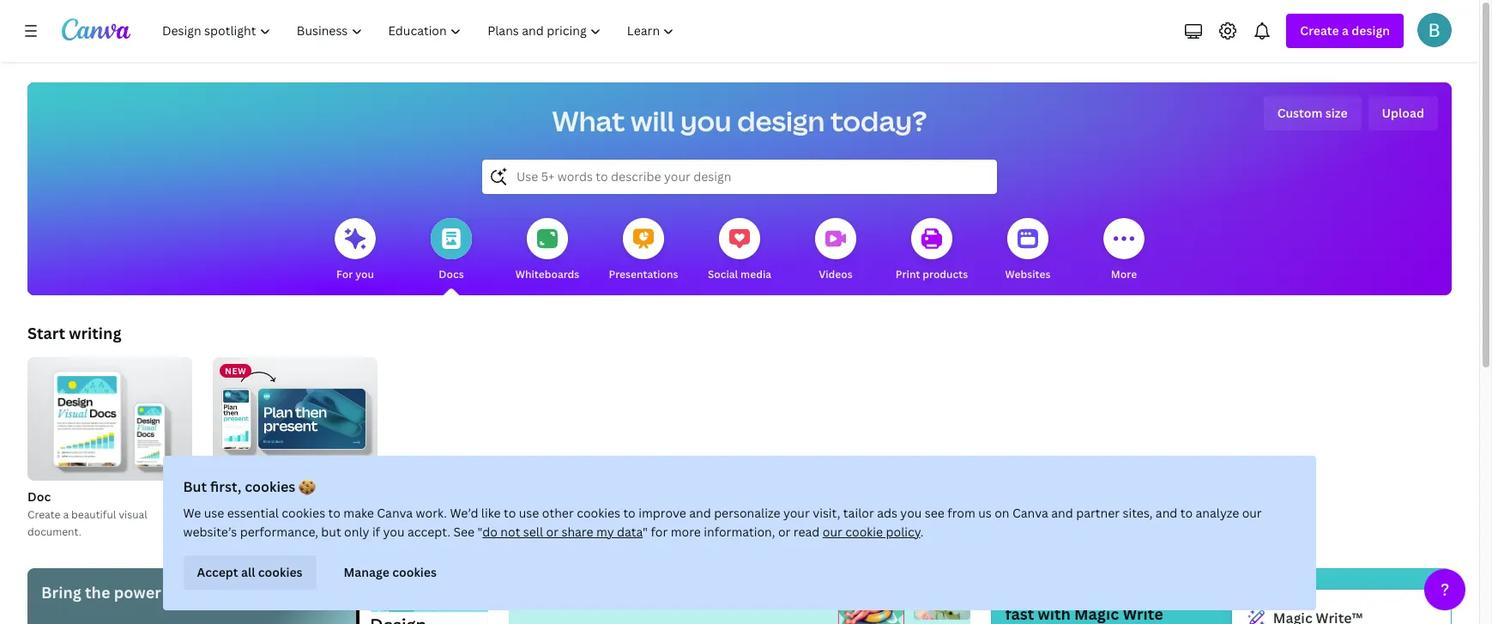 Task type: locate. For each thing, give the bounding box(es) containing it.
data
[[618, 524, 643, 540]]

you right the for
[[356, 267, 374, 282]]

use up "website's"
[[205, 505, 225, 521]]

start inside start your first draft fast with magic write
[[1006, 583, 1043, 603]]

fast
[[1006, 603, 1035, 624]]

1 horizontal spatial start
[[1006, 583, 1043, 603]]

1 horizontal spatial our
[[1243, 505, 1263, 521]]

write
[[1123, 603, 1164, 624]]

1 vertical spatial docs
[[213, 488, 242, 505]]

create
[[1301, 22, 1340, 39], [27, 507, 60, 522]]

for
[[651, 524, 668, 540]]

1 " from the left
[[478, 524, 483, 540]]

0 vertical spatial docs
[[439, 267, 464, 282]]

1 horizontal spatial design
[[737, 102, 825, 139]]

use up sell
[[520, 505, 540, 521]]

docs inside 'docs' button
[[439, 267, 464, 282]]

you up the policy
[[901, 505, 923, 521]]

0 horizontal spatial design
[[184, 582, 234, 603]]

start your first draft fast with magic write
[[1006, 583, 1164, 624]]

1 horizontal spatial a
[[268, 524, 274, 539]]

to down all
[[237, 582, 253, 603]]

0 horizontal spatial canva
[[377, 505, 413, 521]]

it
[[237, 524, 244, 539]]

ads
[[878, 505, 898, 521]]

social media
[[708, 267, 772, 282]]

2 horizontal spatial docs
[[439, 267, 464, 282]]

new
[[225, 365, 246, 377]]

accept all cookies button
[[184, 555, 317, 590]]

create up custom size
[[1301, 22, 1340, 39]]

start for start your first draft fast with magic write
[[1006, 583, 1043, 603]]

create a design
[[1301, 22, 1390, 39]]

1 horizontal spatial or
[[779, 524, 791, 540]]

your inside docs to decks plan your content and magically turn it into a presentation.
[[237, 507, 260, 522]]

add unlimited content
[[523, 582, 693, 603]]

" left for
[[643, 524, 649, 540]]

docs inside docs to decks plan your content and magically turn it into a presentation.
[[213, 488, 242, 505]]

0 horizontal spatial start
[[27, 323, 65, 343]]

cookie
[[846, 524, 884, 540]]

accept
[[197, 564, 239, 580]]

0 vertical spatial our
[[1243, 505, 1263, 521]]

0 vertical spatial content
[[262, 507, 302, 522]]

cookies right all
[[259, 564, 303, 580]]

0 horizontal spatial create
[[27, 507, 60, 522]]

or left read
[[779, 524, 791, 540]]

cookies
[[245, 477, 296, 496], [282, 505, 326, 521], [577, 505, 621, 521], [259, 564, 303, 580], [393, 564, 437, 580]]

0 horizontal spatial "
[[478, 524, 483, 540]]

and up do not sell or share my data " for more information, or read our cookie policy .
[[690, 505, 712, 521]]

design left brad klo icon
[[1352, 22, 1390, 39]]

content inside "add unlimited content" link
[[634, 582, 693, 603]]

docs for docs
[[439, 267, 464, 282]]

0 vertical spatial create
[[1301, 22, 1340, 39]]

1 vertical spatial start
[[1006, 583, 1043, 603]]

but
[[322, 524, 342, 540]]

.
[[921, 524, 924, 540]]

0 horizontal spatial a
[[63, 507, 69, 522]]

turn
[[213, 524, 234, 539]]

decks
[[260, 488, 295, 505]]

2 vertical spatial a
[[268, 524, 274, 539]]

brad klo image
[[1418, 13, 1452, 47]]

canva right on
[[1013, 505, 1049, 521]]

1 vertical spatial our
[[823, 524, 843, 540]]

start
[[27, 323, 65, 343], [1006, 583, 1043, 603]]

1 vertical spatial create
[[27, 507, 60, 522]]

use
[[205, 505, 225, 521], [520, 505, 540, 521]]

0 horizontal spatial our
[[823, 524, 843, 540]]

bring the power of design to your docs link
[[27, 568, 489, 624]]

content
[[262, 507, 302, 522], [634, 582, 693, 603]]

2 vertical spatial design
[[184, 582, 234, 603]]

personalize
[[715, 505, 781, 521]]

your up the into
[[237, 507, 260, 522]]

design
[[1352, 22, 1390, 39], [737, 102, 825, 139], [184, 582, 234, 603]]

0 vertical spatial start
[[27, 323, 65, 343]]

your left first
[[1047, 583, 1082, 603]]

us
[[979, 505, 992, 521]]

you
[[681, 102, 732, 139], [356, 267, 374, 282], [901, 505, 923, 521], [384, 524, 405, 540]]

1 canva from the left
[[377, 505, 413, 521]]

canva up if
[[377, 505, 413, 521]]

1 horizontal spatial content
[[634, 582, 693, 603]]

create inside doc create a beautiful visual document.
[[27, 507, 60, 522]]

design up search search field
[[737, 102, 825, 139]]

and up presentation.
[[304, 507, 323, 522]]

content up performance,
[[262, 507, 302, 522]]

2 horizontal spatial a
[[1342, 22, 1349, 39]]

read
[[794, 524, 820, 540]]

1 vertical spatial a
[[63, 507, 69, 522]]

but first, cookies 🍪 dialog
[[163, 456, 1317, 610]]

more
[[1111, 267, 1137, 282]]

canva
[[377, 505, 413, 521], [1013, 505, 1049, 521]]

a up document.
[[63, 507, 69, 522]]

1 vertical spatial content
[[634, 582, 693, 603]]

share
[[562, 524, 594, 540]]

our down visit,
[[823, 524, 843, 540]]

a right the into
[[268, 524, 274, 539]]

to left analyze
[[1181, 505, 1194, 521]]

from
[[948, 505, 976, 521]]

first,
[[211, 477, 242, 496]]

" right "see"
[[478, 524, 483, 540]]

a inside doc create a beautiful visual document.
[[63, 507, 69, 522]]

will
[[631, 102, 675, 139]]

1 horizontal spatial docs
[[295, 582, 333, 603]]

essential
[[228, 505, 279, 521]]

manage cookies
[[344, 564, 437, 580]]

you right will
[[681, 102, 732, 139]]

a
[[1342, 22, 1349, 39], [63, 507, 69, 522], [268, 524, 274, 539]]

start your first draft fast with magic write button
[[991, 568, 1493, 624]]

1 horizontal spatial use
[[520, 505, 540, 521]]

to
[[245, 488, 257, 505], [329, 505, 341, 521], [504, 505, 517, 521], [624, 505, 636, 521], [1181, 505, 1194, 521], [237, 582, 253, 603]]

create a design button
[[1287, 14, 1404, 48]]

0 horizontal spatial use
[[205, 505, 225, 521]]

0 horizontal spatial content
[[262, 507, 302, 522]]

create down doc
[[27, 507, 60, 522]]

to left decks at the bottom left of the page
[[245, 488, 257, 505]]

1 horizontal spatial "
[[643, 524, 649, 540]]

social
[[708, 267, 738, 282]]

content down for
[[634, 582, 693, 603]]

a inside docs to decks plan your content and magically turn it into a presentation.
[[268, 524, 274, 539]]

2 vertical spatial docs
[[295, 582, 333, 603]]

2 horizontal spatial design
[[1352, 22, 1390, 39]]

design down accept on the left of page
[[184, 582, 234, 603]]

0 horizontal spatial or
[[547, 524, 559, 540]]

start left writing
[[27, 323, 65, 343]]

1 horizontal spatial create
[[1301, 22, 1340, 39]]

docs for docs to decks plan your content and magically turn it into a presentation.
[[213, 488, 242, 505]]

docs to decks plan your content and magically turn it into a presentation.
[[213, 488, 372, 539]]

unlimited
[[557, 582, 630, 603]]

cookies up presentation.
[[282, 505, 326, 521]]

presentations button
[[609, 206, 679, 295]]

website's
[[184, 524, 238, 540]]

your up read
[[784, 505, 810, 521]]

accept all cookies
[[197, 564, 303, 580]]

0 horizontal spatial docs
[[213, 488, 242, 505]]

plan
[[213, 507, 235, 522]]

to inside docs to decks plan your content and magically turn it into a presentation.
[[245, 488, 257, 505]]

cookies down accept.
[[393, 564, 437, 580]]

beautiful
[[71, 507, 116, 522]]

more button
[[1104, 206, 1145, 295]]

and left the partner
[[1052, 505, 1074, 521]]

of
[[165, 582, 181, 603]]

our right analyze
[[1243, 505, 1263, 521]]

group
[[27, 350, 192, 481]]

None search field
[[482, 160, 997, 194]]

0 vertical spatial a
[[1342, 22, 1349, 39]]

1 horizontal spatial canva
[[1013, 505, 1049, 521]]

partner
[[1077, 505, 1121, 521]]

products
[[923, 267, 968, 282]]

Search search field
[[517, 161, 963, 193]]

the
[[85, 582, 110, 603]]

size
[[1326, 105, 1348, 121]]

doc create a beautiful visual document.
[[27, 488, 147, 539]]

a up size
[[1342, 22, 1349, 39]]

websites
[[1006, 267, 1051, 282]]

but first, cookies 🍪
[[184, 477, 316, 496]]

2 use from the left
[[520, 505, 540, 521]]

0 vertical spatial design
[[1352, 22, 1390, 39]]

🍪
[[299, 477, 316, 496]]

other
[[543, 505, 574, 521]]

2 canva from the left
[[1013, 505, 1049, 521]]

"
[[478, 524, 483, 540], [643, 524, 649, 540]]

visit,
[[813, 505, 841, 521]]

or right sell
[[547, 524, 559, 540]]

start left 'magic'
[[1006, 583, 1043, 603]]

on
[[995, 505, 1010, 521]]



Task type: vqa. For each thing, say whether or not it's contained in the screenshot.
bottommost professional
no



Task type: describe. For each thing, give the bounding box(es) containing it.
to right like
[[504, 505, 517, 521]]

you right if
[[384, 524, 405, 540]]

docs inside the bring the power of design to your docs link
[[295, 582, 333, 603]]

magically
[[325, 507, 372, 522]]

all
[[242, 564, 256, 580]]

and inside docs to decks plan your content and magically turn it into a presentation.
[[304, 507, 323, 522]]

print products
[[896, 267, 968, 282]]

to up data
[[624, 505, 636, 521]]

presentations
[[609, 267, 679, 282]]

my
[[597, 524, 615, 540]]

docs to decks group
[[213, 357, 378, 541]]

only
[[345, 524, 370, 540]]

add unlimited content link
[[509, 568, 970, 624]]

create inside create a design dropdown button
[[1301, 22, 1340, 39]]

1 or from the left
[[547, 524, 559, 540]]

what
[[552, 102, 625, 139]]

2 or from the left
[[779, 524, 791, 540]]

sites,
[[1124, 505, 1154, 521]]

design inside create a design dropdown button
[[1352, 22, 1390, 39]]

upload button
[[1369, 96, 1439, 130]]

" inside we use essential cookies to make canva work. we'd like to use other cookies to improve and personalize your visit, tailor ads you see from us on canva and partner sites, and to analyze our website's performance, but only if you accept. see "
[[478, 524, 483, 540]]

docs button
[[431, 206, 472, 295]]

upload
[[1382, 105, 1425, 121]]

magic
[[1075, 603, 1119, 624]]

see
[[454, 524, 475, 540]]

document.
[[27, 524, 81, 539]]

whiteboards
[[516, 267, 580, 282]]

top level navigation element
[[151, 14, 690, 48]]

media
[[741, 267, 772, 282]]

do
[[483, 524, 498, 540]]

start for start writing
[[27, 323, 65, 343]]

design inside the bring the power of design to your docs link
[[184, 582, 234, 603]]

content inside docs to decks plan your content and magically turn it into a presentation.
[[262, 507, 302, 522]]

doc
[[27, 488, 51, 505]]

a inside dropdown button
[[1342, 22, 1349, 39]]

whiteboards button
[[516, 206, 580, 295]]

videos
[[819, 267, 853, 282]]

1 vertical spatial design
[[737, 102, 825, 139]]

add
[[523, 582, 554, 603]]

websites button
[[1006, 206, 1051, 295]]

information,
[[705, 524, 776, 540]]

do not sell or share my data " for more information, or read our cookie policy .
[[483, 524, 924, 540]]

your inside we use essential cookies to make canva work. we'd like to use other cookies to improve and personalize your visit, tailor ads you see from us on canva and partner sites, and to analyze our website's performance, but only if you accept. see "
[[784, 505, 810, 521]]

videos button
[[815, 206, 857, 295]]

into
[[246, 524, 266, 539]]

sell
[[524, 524, 544, 540]]

today?
[[831, 102, 927, 139]]

our inside we use essential cookies to make canva work. we'd like to use other cookies to improve and personalize your visit, tailor ads you see from us on canva and partner sites, and to analyze our website's performance, but only if you accept. see "
[[1243, 505, 1263, 521]]

your inside start your first draft fast with magic write
[[1047, 583, 1082, 603]]

for you button
[[335, 206, 376, 295]]

custom size
[[1278, 105, 1348, 121]]

like
[[482, 505, 501, 521]]

for
[[337, 267, 353, 282]]

cookies up essential
[[245, 477, 296, 496]]

custom
[[1278, 105, 1323, 121]]

we
[[184, 505, 202, 521]]

writing
[[69, 323, 121, 343]]

visual
[[119, 507, 147, 522]]

we use essential cookies to make canva work. we'd like to use other cookies to improve and personalize your visit, tailor ads you see from us on canva and partner sites, and to analyze our website's performance, but only if you accept. see "
[[184, 505, 1263, 540]]

print
[[896, 267, 920, 282]]

custom size button
[[1264, 96, 1362, 130]]

social media button
[[708, 206, 772, 295]]

with
[[1038, 603, 1071, 624]]

accept.
[[408, 524, 451, 540]]

power
[[114, 582, 161, 603]]

first
[[1085, 583, 1116, 603]]

do not sell or share my data link
[[483, 524, 643, 540]]

bring the power of design to your docs
[[41, 582, 333, 603]]

we'd
[[451, 505, 479, 521]]

manage
[[344, 564, 390, 580]]

start writing
[[27, 323, 121, 343]]

cookies up 'my'
[[577, 505, 621, 521]]

presentation.
[[276, 524, 343, 539]]

you inside button
[[356, 267, 374, 282]]

see
[[926, 505, 945, 521]]

doc group
[[27, 350, 192, 541]]

performance,
[[240, 524, 319, 540]]

your down accept all cookies
[[257, 582, 292, 603]]

draft
[[1120, 583, 1157, 603]]

and right sites,
[[1156, 505, 1178, 521]]

our cookie policy link
[[823, 524, 921, 540]]

tailor
[[844, 505, 875, 521]]

policy
[[887, 524, 921, 540]]

to up but
[[329, 505, 341, 521]]

work.
[[416, 505, 448, 521]]

but
[[184, 477, 207, 496]]

1 use from the left
[[205, 505, 225, 521]]

2 " from the left
[[643, 524, 649, 540]]

for you
[[337, 267, 374, 282]]

if
[[373, 524, 381, 540]]



